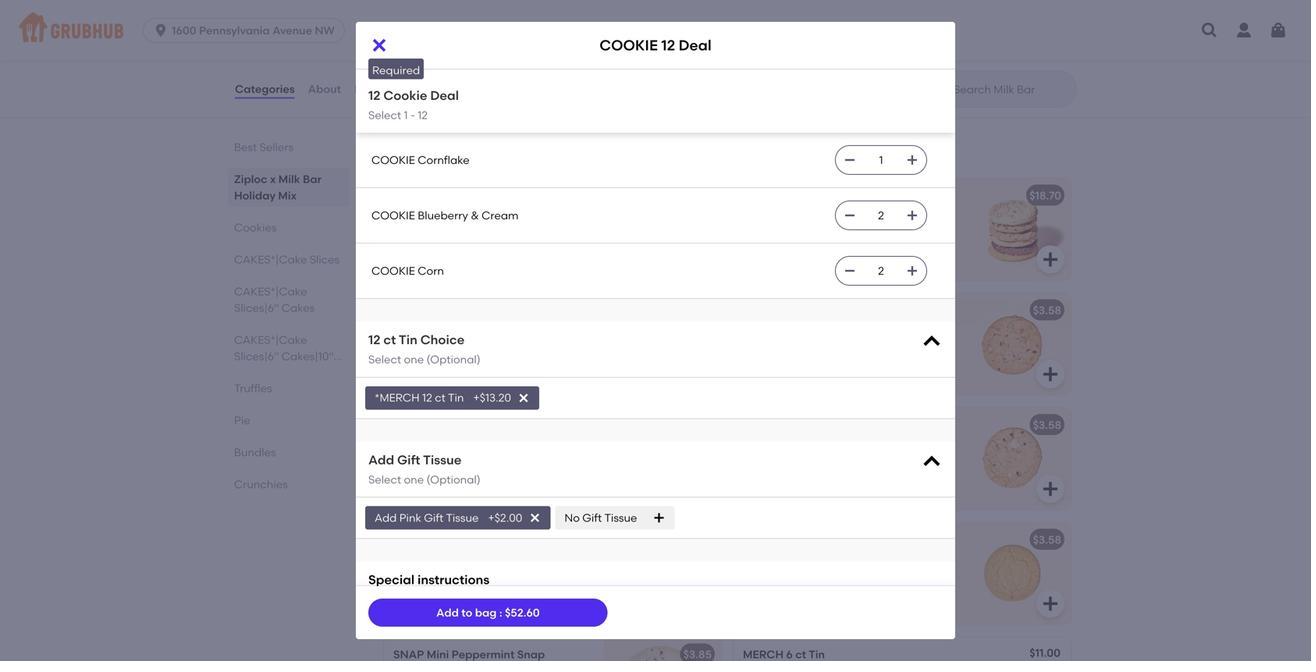 Task type: locate. For each thing, give the bounding box(es) containing it.
1 horizontal spatial cookie corn
[[743, 533, 817, 547]]

slices|6" inside cakes*|cake slices|6" cakes|10" cakes truffles
[[234, 350, 279, 363]]

ziploc up the compost
[[418, 19, 451, 32]]

3 select from the top
[[369, 473, 401, 486]]

deal for cookie 12 deal
[[679, 37, 712, 54]]

12 inside choose 12 milk bar cookies - all individually wrapped. add a tin to make it a gift!
[[437, 326, 447, 339]]

a inside 'a sweet and salty kitchen sink cookie with chocolate chips in a graham cracker base — plus pretzels, potato chips, coffee, oats, and butterscotch.'
[[867, 342, 875, 355]]

1 vertical spatial cornflake
[[790, 418, 843, 432]]

1 vertical spatial cookie.
[[817, 587, 855, 600]]

1 one from the top
[[404, 353, 424, 366]]

1 horizontal spatial ziploc
[[418, 19, 451, 32]]

0 vertical spatial input item quantity number field
[[864, 146, 899, 174]]

1 vertical spatial cookie corn
[[743, 533, 817, 547]]

choose up *merch 12 ct tin at the left bottom
[[394, 326, 434, 339]]

milk inside choose 12 milk bar cookies - all individually wrapped. add a tin to make it a gift!
[[450, 326, 470, 339]]

wrapped. up +$13.20 on the left
[[456, 342, 506, 355]]

0 vertical spatial ct
[[384, 332, 396, 348]]

all for choose 12 milk bar cookies - all individually wrapped. add a tin to make it a gift!
[[544, 326, 556, 339]]

a up flavor
[[743, 555, 751, 569]]

tissue up sprinkles.
[[423, 452, 462, 468]]

(optional) down choice
[[427, 353, 481, 366]]

to for choose 12 milk bar cookies - all individually wrapped. add a tin to make it a gift!
[[562, 342, 573, 355]]

gift! for 6
[[795, 243, 816, 256]]

2 vertical spatial cakes*|cake
[[234, 333, 307, 347]]

crumbs,
[[394, 587, 436, 600]]

x up the compost
[[454, 19, 460, 32]]

milk for choose 12 milk bar cookies - all individually wrapped. add a tin to make it a gift!
[[450, 326, 470, 339]]

deal down "$7.70"
[[679, 37, 712, 54]]

wrapped. inside choose 6 milk bar cookies - all individually wrapped. add a tin to make it a gift!
[[806, 227, 856, 240]]

it for 12
[[426, 357, 433, 371]]

coffee,
[[777, 373, 814, 387]]

1 vertical spatial gift!
[[445, 357, 466, 371]]

bar inside choose 6 milk bar cookies - all individually wrapped. add a tin to make it a gift!
[[819, 211, 837, 224]]

bar for ziploc x milk bar holiday mix
[[303, 173, 322, 186]]

ziploc inside ziploc x milk bar holiday mix
[[234, 173, 268, 186]]

add for gift
[[375, 512, 397, 525]]

all inside choose 12 milk bar cookies - all individually wrapped. add a tin to make it a gift!
[[544, 326, 556, 339]]

0 vertical spatial chewy
[[802, 441, 836, 454]]

cornflake up riff at the bottom right of page
[[790, 418, 843, 432]]

0 vertical spatial 6
[[790, 189, 797, 202]]

(optional) inside 12 ct tin choice select one (optional)
[[427, 353, 481, 366]]

snap mini peppermint snap
[[394, 648, 545, 661]]

of down sugary,
[[496, 456, 506, 470]]

corn down choose 3 milk bar cookies - all individually wrapped.
[[418, 264, 444, 278]]

3 input item quantity number field from the top
[[864, 257, 899, 285]]

0 horizontal spatial holiday
[[234, 189, 276, 202]]

all inside choose 6 milk bar cookies - all individually wrapped. add a tin to make it a gift!
[[890, 211, 903, 224]]

1 cakes*|cake from the top
[[234, 253, 307, 266]]

1 vertical spatial cakes*|cake
[[234, 285, 307, 298]]

0 vertical spatial corn
[[418, 264, 444, 278]]

- inside choose 12 milk bar cookies - all individually wrapped. add a tin to make it a gift!
[[537, 326, 541, 339]]

add gift tissue select one (optional)
[[369, 452, 481, 486]]

blueberry down cookie 3 deal
[[418, 209, 468, 222]]

with down the
[[871, 456, 893, 470]]

1 vertical spatial &
[[495, 533, 503, 547]]

milk for choose 3 milk bar cookies - all individually wrapped.
[[446, 211, 467, 224]]

chocolate up base
[[768, 342, 822, 355]]

1 vertical spatial x
[[270, 173, 276, 186]]

tissue inside add gift tissue select one (optional)
[[423, 452, 462, 468]]

confetti right 1
[[418, 98, 461, 111]]

cookie corn up your
[[743, 533, 817, 547]]

make down cookie 6 deal
[[743, 243, 773, 256]]

blueberry
[[530, 587, 581, 600]]

cookie corn image
[[954, 523, 1071, 624]]

cakes*|cake inside the "cakes*|cake slices|6" cakes"
[[234, 285, 307, 298]]

corn
[[418, 264, 444, 278], [790, 533, 817, 547]]

0 horizontal spatial cookie.
[[394, 571, 431, 584]]

0 vertical spatial cakes
[[282, 301, 315, 315]]

a inside fluffy, chewy, sugary, and buttery, with a b'day punch of vanilla and rainbow sprinkles.
[[418, 456, 426, 470]]

with inside a crunchy, chewy riff on the classic chocolate chip, packed with cornflakes and marshmallows.
[[871, 456, 893, 470]]

individually down cookie 3 deal
[[394, 227, 453, 240]]

select inside 12 cookie deal select 1 - 12
[[369, 109, 401, 122]]

2 (optional) from the top
[[427, 473, 481, 486]]

tin
[[893, 227, 909, 240], [399, 332, 418, 348], [544, 342, 559, 355], [448, 391, 464, 405], [809, 648, 825, 661]]

0 horizontal spatial cookie corn
[[372, 264, 444, 278]]

corn up favorite.
[[790, 533, 817, 547]]

0 horizontal spatial cookie
[[468, 571, 503, 584]]

cookies up cakes*|cake slices
[[234, 221, 277, 234]]

a inside a crunchy, chewy riff on the classic chocolate chip, packed with cornflakes and marshmallows.
[[743, 441, 751, 454]]

0 vertical spatial one
[[404, 353, 424, 366]]

add pink gift tissue
[[375, 512, 479, 525]]

gift! down choice
[[445, 357, 466, 371]]

ziploc
[[418, 19, 451, 32], [234, 173, 268, 186]]

1 vertical spatial cookie
[[468, 571, 503, 584]]

all inside choose 3 milk bar cookies - all individually wrapped.
[[540, 211, 553, 224]]

of left your
[[776, 571, 786, 584]]

3 down cookie 3 deal
[[437, 211, 443, 224]]

flavor
[[743, 571, 773, 584]]

cookie. up crumbs,
[[394, 571, 431, 584]]

0 vertical spatial cookie
[[903, 326, 938, 339]]

lab
[[394, 19, 415, 32]]

chewy inside a crunchy, chewy riff on the classic chocolate chip, packed with cornflakes and marshmallows.
[[802, 441, 836, 454]]

a inside a milk bar favorite. the down-home flavor of your favorite cornbread, captured in a cookie.
[[743, 555, 751, 569]]

in inside a milk bar favorite. the down-home flavor of your favorite cornbread, captured in a cookie.
[[795, 587, 805, 600]]

2 vertical spatial 6
[[787, 648, 793, 661]]

cookie. down favorite
[[817, 587, 855, 600]]

gift for no
[[583, 512, 602, 525]]

choose
[[394, 211, 434, 224], [743, 211, 784, 224], [394, 326, 434, 339]]

gift right no
[[583, 512, 602, 525]]

0 vertical spatial cookie confetti
[[372, 98, 461, 111]]

1 horizontal spatial to
[[562, 342, 573, 355]]

1 slices|6" from the top
[[234, 301, 279, 315]]

and down sugar
[[439, 587, 460, 600]]

to inside choose 12 milk bar cookies - all individually wrapped. add a tin to make it a gift!
[[562, 342, 573, 355]]

2 slices|6" from the top
[[234, 350, 279, 363]]

gift for add
[[397, 452, 421, 468]]

cookie up the graham at the bottom right of page
[[903, 326, 938, 339]]

0 horizontal spatial make
[[394, 357, 423, 371]]

special instructions
[[369, 573, 490, 588]]

x down sellers
[[270, 173, 276, 186]]

tin inside choose 6 milk bar cookies - all individually wrapped. add a tin to make it a gift!
[[893, 227, 909, 240]]

reviews button
[[354, 61, 399, 117]]

milk for ziploc x milk bar holiday mix
[[279, 173, 300, 186]]

gift up rainbow
[[397, 452, 421, 468]]

$3.58 for a sweet and salty kitchen sink cookie with chocolate chips in a graham cracker base — plus pretzels, potato chips, coffee, oats, and butterscotch.
[[1034, 304, 1062, 317]]

holiday inside ziploc x milk bar holiday mix
[[234, 189, 276, 202]]

make
[[743, 243, 773, 256], [394, 357, 423, 371]]

cookie down masquerading
[[468, 571, 503, 584]]

chewy
[[802, 441, 836, 454], [463, 587, 497, 600]]

0 vertical spatial select
[[369, 109, 401, 122]]

deal up choose 6 milk bar cookies - all individually wrapped. add a tin to make it a gift! at the right of page
[[799, 189, 824, 202]]

and left 'salty'
[[788, 326, 809, 339]]

12
[[662, 37, 676, 54], [369, 88, 381, 103], [418, 109, 428, 122], [437, 326, 447, 339], [369, 332, 381, 348], [423, 391, 433, 405]]

cakes*|cake down cakes*|cake slices
[[234, 285, 307, 298]]

select
[[369, 109, 401, 122], [369, 353, 401, 366], [369, 473, 401, 486]]

0 vertical spatial cookie.
[[394, 571, 431, 584]]

- inside choose 3 milk bar cookies - all individually wrapped.
[[533, 211, 538, 224]]

wrapped. inside choose 3 milk bar cookies - all individually wrapped.
[[456, 227, 506, 240]]

cookies inside choose 6 milk bar cookies - all individually wrapped. add a tin to make it a gift!
[[840, 211, 880, 224]]

choose 12 milk bar cookies - all individually wrapped. add a tin to make it a gift!
[[394, 326, 573, 371]]

bar
[[487, 19, 506, 32], [303, 173, 322, 186], [469, 211, 487, 224], [819, 211, 837, 224], [473, 326, 491, 339], [777, 555, 795, 569]]

select inside 12 ct tin choice select one (optional)
[[369, 353, 401, 366]]

1 vertical spatial slices|6"
[[234, 350, 279, 363]]

6 up choose 6 milk bar cookies - all individually wrapped. add a tin to make it a gift! at the right of page
[[790, 189, 797, 202]]

0 vertical spatial gift!
[[795, 243, 816, 256]]

add inside add gift tissue select one (optional)
[[369, 452, 394, 468]]

1 vertical spatial to
[[562, 342, 573, 355]]

top
[[440, 555, 459, 569]]

milk
[[546, 571, 567, 584]]

tissue
[[423, 452, 462, 468], [446, 512, 479, 525], [605, 512, 638, 525]]

0 horizontal spatial ct
[[384, 332, 396, 348]]

individually inside choose 3 milk bar cookies - all individually wrapped.
[[394, 227, 453, 240]]

milk up flavor
[[754, 555, 775, 569]]

cakes*|cake slices|6" cakes
[[234, 285, 315, 315]]

3 up choose 3 milk bar cookies - all individually wrapped.
[[440, 189, 447, 202]]

on
[[855, 441, 869, 454]]

:
[[500, 606, 503, 620]]

choose down cookie 6 deal
[[743, 211, 784, 224]]

cookies for cookie 3 deal
[[490, 211, 530, 224]]

a left crunchy,
[[743, 441, 751, 454]]

in down your
[[795, 587, 805, 600]]

0 vertical spatial cookie cornflake
[[372, 153, 470, 167]]

ct right merch
[[796, 648, 807, 661]]

1 vertical spatial ct
[[435, 391, 446, 405]]

blueberry
[[418, 209, 468, 222], [440, 533, 492, 547]]

individually up *merch 12 ct tin at the left bottom
[[394, 342, 453, 355]]

choose down cookie 3 deal
[[394, 211, 434, 224]]

with
[[743, 342, 766, 355], [394, 456, 416, 470], [871, 456, 893, 470]]

milk up *merch 12 ct tin at the left bottom
[[450, 326, 470, 339]]

one down choice
[[404, 353, 424, 366]]

deal for 12 cookie deal select 1 - 12
[[431, 88, 459, 103]]

make for choose 6 milk bar cookies - all individually wrapped. add a tin to make it a gift!
[[743, 243, 773, 256]]

bar for choose 12 milk bar cookies - all individually wrapped. add a tin to make it a gift!
[[473, 326, 491, 339]]

fluffy, chewy, sugary, and buttery, with a b'day punch of vanilla and rainbow sprinkles.
[[394, 441, 572, 486]]

wrapped. down cookie 3 deal
[[456, 227, 506, 240]]

0 horizontal spatial in
[[795, 587, 805, 600]]

a milk bar favorite. the down-home flavor of your favorite cornbread, captured in a cookie.
[[743, 555, 931, 600]]

cream
[[482, 209, 519, 222], [506, 533, 543, 547]]

cakes*|cake down the "cakes*|cake slices|6" cakes"
[[234, 333, 307, 347]]

cornflakes
[[743, 472, 798, 486]]

select up *merch at left bottom
[[369, 353, 401, 366]]

milk down sellers
[[279, 173, 300, 186]]

bag
[[475, 606, 497, 620]]

choose inside choose 12 milk bar cookies - all individually wrapped. add a tin to make it a gift!
[[394, 326, 434, 339]]

1 horizontal spatial make
[[743, 243, 773, 256]]

chocolate inside 'a sweet and salty kitchen sink cookie with chocolate chips in a graham cracker base — plus pretzels, potato chips, coffee, oats, and butterscotch.'
[[768, 342, 822, 355]]

graham
[[877, 342, 920, 355]]

cookies inside choose 3 milk bar cookies - all individually wrapped.
[[490, 211, 530, 224]]

one
[[404, 353, 424, 366], [404, 473, 424, 486]]

0 horizontal spatial corn
[[418, 264, 444, 278]]

1 horizontal spatial &
[[495, 533, 503, 547]]

1 select from the top
[[369, 109, 401, 122]]

0 vertical spatial cornflake
[[418, 153, 470, 167]]

1 horizontal spatial chewy
[[802, 441, 836, 454]]

cakes inside the "cakes*|cake slices|6" cakes"
[[282, 301, 315, 315]]

cookie inside a muffin top masquerading as a cookie. sugar cookie dough, milk crumbs, and chewy dried blueberry morsels.
[[468, 571, 503, 584]]

a inside 'a sweet and salty kitchen sink cookie with chocolate chips in a graham cracker base — plus pretzels, potato chips, coffee, oats, and butterscotch.'
[[743, 326, 751, 339]]

(optional) down b'day
[[427, 473, 481, 486]]

snap
[[518, 648, 545, 661]]

chocolate up the cornflakes
[[743, 456, 797, 470]]

milk down cookie 3 deal
[[446, 211, 467, 224]]

1 vertical spatial of
[[776, 571, 786, 584]]

with up cracker
[[743, 342, 766, 355]]

tin inside choose 12 milk bar cookies - all individually wrapped. add a tin to make it a gift!
[[544, 342, 559, 355]]

2 vertical spatial ct
[[796, 648, 807, 661]]

& up masquerading
[[495, 533, 503, 547]]

cookie blueberry & cream down cookie 3 deal
[[372, 209, 519, 222]]

Input item quantity number field
[[864, 146, 899, 174], [864, 201, 899, 230], [864, 257, 899, 285]]

select inside add gift tissue select one (optional)
[[369, 473, 401, 486]]

1 vertical spatial chewy
[[463, 587, 497, 600]]

1 horizontal spatial mix
[[552, 19, 571, 32]]

deal for cookie 6 deal
[[799, 189, 824, 202]]

milk inside ziploc x milk bar holiday mix
[[279, 173, 300, 186]]

best
[[234, 141, 257, 154]]

cornbread,
[[858, 571, 917, 584]]

2 horizontal spatial ct
[[796, 648, 807, 661]]

0 vertical spatial chocolate
[[768, 342, 822, 355]]

1 horizontal spatial cookie
[[903, 326, 938, 339]]

cookie
[[903, 326, 938, 339], [468, 571, 503, 584]]

vanilla
[[509, 456, 544, 470]]

gift! inside choose 12 milk bar cookies - all individually wrapped. add a tin to make it a gift!
[[445, 357, 466, 371]]

confetti
[[418, 98, 461, 111], [440, 418, 484, 432]]

slices|6" for cakes
[[234, 301, 279, 315]]

2 one from the top
[[404, 473, 424, 486]]

make inside choose 6 milk bar cookies - all individually wrapped. add a tin to make it a gift!
[[743, 243, 773, 256]]

cookie confetti down required on the top left of the page
[[372, 98, 461, 111]]

1 input item quantity number field from the top
[[864, 146, 899, 174]]

0 horizontal spatial cakes
[[234, 366, 267, 380]]

ct
[[384, 332, 396, 348], [435, 391, 446, 405], [796, 648, 807, 661]]

cookie corn up choice
[[372, 264, 444, 278]]

12 inside 12 ct tin choice select one (optional)
[[369, 332, 381, 348]]

deal inside 12 cookie deal select 1 - 12
[[431, 88, 459, 103]]

mix
[[552, 19, 571, 32], [278, 189, 297, 202]]

0 horizontal spatial it
[[426, 357, 433, 371]]

0 vertical spatial holiday
[[508, 19, 550, 32]]

and down chip,
[[801, 472, 822, 486]]

choose for cookie 3 deal
[[394, 211, 434, 224]]

add inside choose 12 milk bar cookies - all individually wrapped. add a tin to make it a gift!
[[509, 342, 531, 355]]

it down choice
[[426, 357, 433, 371]]

1 horizontal spatial in
[[855, 342, 865, 355]]

a inside a muffin top masquerading as a cookie. sugar cookie dough, milk crumbs, and chewy dried blueberry morsels.
[[394, 555, 401, 569]]

holiday
[[508, 19, 550, 32], [234, 189, 276, 202]]

cookie 3 deal image
[[604, 178, 722, 280]]

chocolate inside a crunchy, chewy riff on the classic chocolate chip, packed with cornflakes and marshmallows.
[[743, 456, 797, 470]]

2 select from the top
[[369, 353, 401, 366]]

make up *merch 12 ct tin at the left bottom
[[394, 357, 423, 371]]

cookie compost image
[[954, 293, 1071, 395]]

sellers
[[260, 141, 294, 154]]

tissue right no
[[605, 512, 638, 525]]

a crunchy, chewy riff on the classic chocolate chip, packed with cornflakes and marshmallows.
[[743, 441, 927, 486]]

0 vertical spatial &
[[471, 209, 479, 222]]

milk inside choose 3 milk bar cookies - all individually wrapped.
[[446, 211, 467, 224]]

cakes up truffles
[[234, 366, 267, 380]]

1 vertical spatial corn
[[790, 533, 817, 547]]

1 horizontal spatial cookie cornflake
[[743, 418, 843, 432]]

1 vertical spatial (optional)
[[427, 473, 481, 486]]

cookie blueberry & cream
[[372, 209, 519, 222], [394, 533, 543, 547]]

to inside choose 6 milk bar cookies - all individually wrapped. add a tin to make it a gift!
[[912, 227, 923, 240]]

slices|6" up truffles
[[234, 350, 279, 363]]

individually inside choose 12 milk bar cookies - all individually wrapped. add a tin to make it a gift!
[[394, 342, 453, 355]]

0 horizontal spatial x
[[270, 173, 276, 186]]

bar for choose 3 milk bar cookies - all individually wrapped.
[[469, 211, 487, 224]]

0 horizontal spatial gift!
[[445, 357, 466, 371]]

sink
[[880, 326, 901, 339]]

crunchies
[[234, 478, 288, 491]]

chewy up bag
[[463, 587, 497, 600]]

1 horizontal spatial it
[[776, 243, 783, 256]]

pretzels,
[[852, 357, 896, 371]]

$3.58 for fluffy, chewy, sugary, and buttery, with a b'day punch of vanilla and rainbow sprinkles.
[[684, 418, 712, 432]]

gift! down cookie 6 deal
[[795, 243, 816, 256]]

a left sweet
[[743, 326, 751, 339]]

with down fluffy,
[[394, 456, 416, 470]]

compost
[[418, 42, 467, 56]]

1 vertical spatial cakes
[[234, 366, 267, 380]]

0 vertical spatial to
[[912, 227, 923, 240]]

1 vertical spatial cookie blueberry & cream
[[394, 533, 543, 547]]

wrapped. for cookie 3 deal
[[456, 227, 506, 240]]

$3.58 for a muffin top masquerading as a cookie. sugar cookie dough, milk crumbs, and chewy dried blueberry morsels.
[[684, 533, 712, 547]]

it down cookie 6 deal
[[776, 243, 783, 256]]

ziploc down best
[[234, 173, 268, 186]]

milk down cookie 6 deal
[[796, 211, 816, 224]]

the
[[844, 555, 864, 569]]

1 (optional) from the top
[[427, 353, 481, 366]]

wrapped. down cookie 6 deal
[[806, 227, 856, 240]]

1 vertical spatial in
[[795, 587, 805, 600]]

gift inside add gift tissue select one (optional)
[[397, 452, 421, 468]]

2 cakes*|cake from the top
[[234, 285, 307, 298]]

cookie 3 deal
[[394, 189, 474, 202]]

lab ziploc x milk bar holiday mix
[[394, 19, 571, 32]]

milk up the compost
[[462, 19, 484, 32]]

a inside a muffin top masquerading as a cookie. sugar cookie dough, milk crumbs, and chewy dried blueberry morsels.
[[557, 555, 564, 569]]

one down fluffy,
[[404, 473, 424, 486]]

3 cakes*|cake from the top
[[234, 333, 307, 347]]

add for tissue
[[369, 452, 394, 468]]

1 vertical spatial chocolate
[[743, 456, 797, 470]]

cookies for cookie 6 deal
[[840, 211, 880, 224]]

in down kitchen
[[855, 342, 865, 355]]

svg image
[[1201, 21, 1220, 40], [844, 154, 857, 166], [907, 209, 919, 222], [844, 265, 857, 277], [907, 265, 919, 277], [921, 331, 943, 353], [692, 365, 711, 384], [921, 451, 943, 473], [692, 480, 711, 498], [529, 512, 542, 525], [653, 512, 666, 525], [1042, 595, 1061, 613]]

cookie 12 deal image
[[604, 293, 722, 395]]

individually down cookie 6 deal
[[743, 227, 803, 240]]

1 vertical spatial holiday
[[234, 189, 276, 202]]

milk
[[462, 19, 484, 32], [279, 173, 300, 186], [446, 211, 467, 224], [796, 211, 816, 224], [450, 326, 470, 339], [754, 555, 775, 569]]

0 horizontal spatial to
[[462, 606, 473, 620]]

slices|6" for cakes|10"
[[234, 350, 279, 363]]

sprinkles.
[[439, 472, 488, 486]]

6
[[790, 189, 797, 202], [787, 211, 793, 224], [787, 648, 793, 661]]

choose inside choose 3 milk bar cookies - all individually wrapped.
[[394, 211, 434, 224]]

choose inside choose 6 milk bar cookies - all individually wrapped. add a tin to make it a gift!
[[743, 211, 784, 224]]

blueberry up top
[[440, 533, 492, 547]]

individually
[[394, 227, 453, 240], [743, 227, 803, 240], [394, 342, 453, 355]]

select left 1
[[369, 109, 401, 122]]

ct for *merch 12 ct tin
[[435, 391, 446, 405]]

gift! inside choose 6 milk bar cookies - all individually wrapped. add a tin to make it a gift!
[[795, 243, 816, 256]]

it inside choose 6 milk bar cookies - all individually wrapped. add a tin to make it a gift!
[[776, 243, 783, 256]]

a inside a milk bar favorite. the down-home flavor of your favorite cornbread, captured in a cookie.
[[807, 587, 815, 600]]

0 horizontal spatial ziploc
[[234, 173, 268, 186]]

cookie confetti up the chewy,
[[394, 418, 484, 432]]

1 horizontal spatial ct
[[435, 391, 446, 405]]

bar inside choose 12 milk bar cookies - all individually wrapped. add a tin to make it a gift!
[[473, 326, 491, 339]]

6 down cookie 6 deal
[[787, 211, 793, 224]]

2 horizontal spatial gift
[[583, 512, 602, 525]]

one inside 12 ct tin choice select one (optional)
[[404, 353, 424, 366]]

slices|6" inside the "cakes*|cake slices|6" cakes"
[[234, 301, 279, 315]]

in inside 'a sweet and salty kitchen sink cookie with chocolate chips in a graham cracker base — plus pretzels, potato chips, coffee, oats, and butterscotch.'
[[855, 342, 865, 355]]

cookies down 1
[[381, 142, 448, 162]]

0 vertical spatial it
[[776, 243, 783, 256]]

cookie blueberry & cream image
[[604, 523, 722, 624]]

chewy up chip,
[[802, 441, 836, 454]]

1 vertical spatial input item quantity number field
[[864, 201, 899, 230]]

1 vertical spatial cookie confetti
[[394, 418, 484, 432]]

punch
[[460, 456, 493, 470]]

make inside choose 12 milk bar cookies - all individually wrapped. add a tin to make it a gift!
[[394, 357, 423, 371]]

milk inside a milk bar favorite. the down-home flavor of your favorite cornbread, captured in a cookie.
[[754, 555, 775, 569]]

dough,
[[506, 571, 543, 584]]

1 horizontal spatial cornflake
[[790, 418, 843, 432]]

make for choose 12 milk bar cookies - all individually wrapped. add a tin to make it a gift!
[[394, 357, 423, 371]]

0 horizontal spatial chewy
[[463, 587, 497, 600]]

captured
[[743, 587, 793, 600]]

1 vertical spatial 3
[[437, 211, 443, 224]]

gift right pink
[[424, 512, 444, 525]]

ct right *merch at left bottom
[[435, 391, 446, 405]]

cookie cornflake up cookie 3 deal
[[372, 153, 470, 167]]

2 horizontal spatial with
[[871, 456, 893, 470]]

1 vertical spatial cookie cornflake
[[743, 418, 843, 432]]

confetti up the chewy,
[[440, 418, 484, 432]]

6 inside choose 6 milk bar cookies - all individually wrapped. add a tin to make it a gift!
[[787, 211, 793, 224]]

a up special
[[394, 555, 401, 569]]

0 vertical spatial cakes*|cake
[[234, 253, 307, 266]]

it inside choose 12 milk bar cookies - all individually wrapped. add a tin to make it a gift!
[[426, 357, 433, 371]]

cookie blueberry & cream up top
[[394, 533, 543, 547]]

0 horizontal spatial mix
[[278, 189, 297, 202]]

deal right cookie
[[431, 88, 459, 103]]

1 horizontal spatial of
[[776, 571, 786, 584]]

$11.00
[[1030, 646, 1061, 660]]

main navigation navigation
[[0, 0, 1312, 61]]

special
[[369, 573, 415, 588]]

lab ziploc x milk bar holiday mix image
[[604, 8, 722, 110]]

6 right merch
[[787, 648, 793, 661]]

1 vertical spatial it
[[426, 357, 433, 371]]

& down cookie 3 deal
[[471, 209, 479, 222]]

0 horizontal spatial with
[[394, 456, 416, 470]]

favorite
[[815, 571, 855, 584]]

cookie cornflake up crunchy,
[[743, 418, 843, 432]]

- inside 12 cookie deal select 1 - 12
[[411, 109, 415, 122]]

wrapped.
[[456, 227, 506, 240], [806, 227, 856, 240], [456, 342, 506, 355]]

cakes*|cake up the "cakes*|cake slices|6" cakes"
[[234, 253, 307, 266]]

bar inside choose 3 milk bar cookies - all individually wrapped.
[[469, 211, 487, 224]]

ct left choice
[[384, 332, 396, 348]]

0 vertical spatial x
[[454, 19, 460, 32]]

0 vertical spatial make
[[743, 243, 773, 256]]

individually inside choose 6 milk bar cookies - all individually wrapped. add a tin to make it a gift!
[[743, 227, 803, 240]]

ct for merch 6 ct tin
[[796, 648, 807, 661]]

svg image
[[1270, 21, 1289, 40], [153, 23, 169, 38], [370, 36, 389, 55], [907, 154, 919, 166], [844, 209, 857, 222], [1042, 250, 1061, 269], [1042, 365, 1061, 384], [518, 392, 530, 404], [1042, 480, 1061, 498]]

1 vertical spatial mix
[[278, 189, 297, 202]]

a for a sweet and salty kitchen sink cookie with chocolate chips in a graham cracker base — plus pretzels, potato chips, coffee, oats, and butterscotch.
[[743, 326, 751, 339]]

$52.60
[[505, 606, 540, 620]]

cornflake up cookie 3 deal
[[418, 153, 470, 167]]

0 vertical spatial (optional)
[[427, 353, 481, 366]]

2 input item quantity number field from the top
[[864, 201, 899, 230]]

0 horizontal spatial cookies
[[234, 221, 277, 234]]

cakes up cakes|10"
[[282, 301, 315, 315]]

- inside choose 6 milk bar cookies - all individually wrapped. add a tin to make it a gift!
[[883, 211, 888, 224]]

3 inside choose 3 milk bar cookies - all individually wrapped.
[[437, 211, 443, 224]]

- for cookie
[[411, 109, 415, 122]]

chips,
[[743, 373, 774, 387]]

1 vertical spatial make
[[394, 357, 423, 371]]

bar inside ziploc x milk bar holiday mix
[[303, 173, 322, 186]]

merch 6 ct tin
[[743, 648, 825, 661]]

required
[[373, 64, 420, 77]]

cookie.
[[394, 571, 431, 584], [817, 587, 855, 600]]

choose for cookie 6 deal
[[743, 211, 784, 224]]

3
[[440, 189, 447, 202], [437, 211, 443, 224]]

slices|6" down cakes*|cake slices
[[234, 301, 279, 315]]

chewy inside a muffin top masquerading as a cookie. sugar cookie dough, milk crumbs, and chewy dried blueberry morsels.
[[463, 587, 497, 600]]

select down fluffy,
[[369, 473, 401, 486]]

1 horizontal spatial holiday
[[508, 19, 550, 32]]

cookie corn
[[372, 264, 444, 278], [743, 533, 817, 547]]

milk inside choose 6 milk bar cookies - all individually wrapped. add a tin to make it a gift!
[[796, 211, 816, 224]]

mini
[[427, 648, 449, 661]]

categories
[[235, 82, 295, 96]]



Task type: describe. For each thing, give the bounding box(es) containing it.
nw
[[315, 24, 335, 37]]

potato
[[898, 357, 934, 371]]

6 for cookie
[[790, 189, 797, 202]]

pie
[[234, 414, 250, 427]]

1 horizontal spatial gift
[[424, 512, 444, 525]]

- for 3
[[533, 211, 538, 224]]

rainbow
[[394, 472, 437, 486]]

truffles
[[234, 382, 272, 395]]

morsels.
[[394, 603, 437, 616]]

cookies inside choose 12 milk bar cookies - all individually wrapped. add a tin to make it a gift!
[[494, 326, 534, 339]]

1600
[[172, 24, 196, 37]]

12 ct tin choice select one (optional)
[[369, 332, 481, 366]]

classic
[[891, 441, 927, 454]]

base
[[786, 357, 813, 371]]

6 for merch
[[787, 648, 793, 661]]

- for 6
[[883, 211, 888, 224]]

1 vertical spatial cream
[[506, 533, 543, 547]]

1600 pennsylvania avenue nw
[[172, 24, 335, 37]]

*merch 12 ct tin
[[375, 391, 464, 405]]

choose 6 milk bar cookies - all individually wrapped. add a tin to make it a gift!
[[743, 211, 923, 256]]

choose 12 milk bar cookies - all individually wrapped. add a tin to make it a gift! button
[[384, 293, 722, 395]]

cakes*|cake inside cakes*|cake slices|6" cakes|10" cakes truffles
[[234, 333, 307, 347]]

the
[[871, 441, 889, 454]]

of inside a milk bar favorite. the down-home flavor of your favorite cornbread, captured in a cookie.
[[776, 571, 786, 584]]

and inside a muffin top masquerading as a cookie. sugar cookie dough, milk crumbs, and chewy dried blueberry morsels.
[[439, 587, 460, 600]]

no
[[565, 512, 580, 525]]

down-
[[866, 555, 900, 569]]

cookie inside 'a sweet and salty kitchen sink cookie with chocolate chips in a graham cracker base — plus pretzels, potato chips, coffee, oats, and butterscotch.'
[[903, 326, 938, 339]]

your
[[789, 571, 812, 584]]

$9.35
[[685, 189, 712, 202]]

dried
[[500, 587, 527, 600]]

cakes*|cake slices|6" cakes|10" cakes truffles
[[234, 333, 334, 395]]

a for a milk bar favorite. the down-home flavor of your favorite cornbread, captured in a cookie.
[[743, 555, 751, 569]]

snap mini peppermint snap image
[[604, 638, 722, 661]]

and down the buttery,
[[546, 456, 567, 470]]

salty
[[811, 326, 836, 339]]

0 horizontal spatial cornflake
[[418, 153, 470, 167]]

about
[[308, 82, 341, 96]]

sweet
[[754, 326, 785, 339]]

select for add
[[369, 473, 401, 486]]

it for 6
[[776, 243, 783, 256]]

0 horizontal spatial cookie cornflake
[[372, 153, 470, 167]]

pink
[[400, 512, 422, 525]]

input item quantity number field for cookie cornflake
[[864, 146, 899, 174]]

to for choose 6 milk bar cookies - all individually wrapped. add a tin to make it a gift!
[[912, 227, 923, 240]]

cakes*|cake slices
[[234, 253, 340, 266]]

tissue for add
[[423, 452, 462, 468]]

add to bag : $52.60
[[437, 606, 540, 620]]

a for a crunchy, chewy riff on the classic chocolate chip, packed with cornflakes and marshmallows.
[[743, 441, 751, 454]]

cookie cornflake image
[[954, 408, 1071, 509]]

choice
[[421, 332, 465, 348]]

$3.58 for a milk bar favorite. the down-home flavor of your favorite cornbread, captured in a cookie.
[[1034, 533, 1062, 547]]

fluffy,
[[394, 441, 424, 454]]

cakes*|cake for cakes*|cake slices
[[234, 253, 307, 266]]

bar inside a milk bar favorite. the down-home flavor of your favorite cornbread, captured in a cookie.
[[777, 555, 795, 569]]

1 vertical spatial confetti
[[440, 418, 484, 432]]

svg image inside "main navigation" navigation
[[1201, 21, 1220, 40]]

and inside a crunchy, chewy riff on the classic chocolate chip, packed with cornflakes and marshmallows.
[[801, 472, 822, 486]]

about button
[[307, 61, 342, 117]]

best sellers
[[234, 141, 294, 154]]

wrapped. for cookie 6 deal
[[806, 227, 856, 240]]

cookie. inside a muffin top masquerading as a cookie. sugar cookie dough, milk crumbs, and chewy dried blueberry morsels.
[[394, 571, 431, 584]]

$3.58 for a crunchy, chewy riff on the classic chocolate chip, packed with cornflakes and marshmallows.
[[1034, 418, 1062, 432]]

0 horizontal spatial &
[[471, 209, 479, 222]]

tin inside 12 ct tin choice select one (optional)
[[399, 332, 418, 348]]

tissue for no
[[605, 512, 638, 525]]

input item quantity number field for cookie corn
[[864, 257, 899, 285]]

tissue down sprinkles.
[[446, 512, 479, 525]]

—
[[815, 357, 825, 371]]

cookie confetti image
[[604, 408, 722, 509]]

no gift tissue
[[565, 512, 638, 525]]

masquerading
[[461, 555, 539, 569]]

2 vertical spatial to
[[462, 606, 473, 620]]

oats,
[[816, 373, 842, 387]]

peppermint
[[452, 648, 515, 661]]

1 vertical spatial blueberry
[[440, 533, 492, 547]]

$3.85
[[684, 648, 712, 661]]

add inside choose 6 milk bar cookies - all individually wrapped. add a tin to make it a gift!
[[859, 227, 881, 240]]

12 cookie deal select 1 - 12
[[369, 88, 459, 122]]

ziploc x milk bar holiday mix
[[234, 173, 322, 202]]

one inside add gift tissue select one (optional)
[[404, 473, 424, 486]]

Search Milk Bar search field
[[953, 82, 1072, 97]]

reviews
[[355, 82, 398, 96]]

0 vertical spatial cream
[[482, 209, 519, 222]]

select for 12
[[369, 109, 401, 122]]

all for choose 6 milk bar cookies - all individually wrapped. add a tin to make it a gift!
[[890, 211, 903, 224]]

deal for cookie 3 deal
[[450, 189, 474, 202]]

ct inside 12 ct tin choice select one (optional)
[[384, 332, 396, 348]]

with inside fluffy, chewy, sugary, and buttery, with a b'day punch of vanilla and rainbow sprinkles.
[[394, 456, 416, 470]]

favorite.
[[798, 555, 841, 569]]

slices
[[310, 253, 340, 266]]

(optional) inside add gift tissue select one (optional)
[[427, 473, 481, 486]]

1 vertical spatial cookies
[[234, 221, 277, 234]]

cakes inside cakes*|cake slices|6" cakes|10" cakes truffles
[[234, 366, 267, 380]]

all for choose 3 milk bar cookies - all individually wrapped.
[[540, 211, 553, 224]]

with inside 'a sweet and salty kitchen sink cookie with chocolate chips in a graham cracker base — plus pretzels, potato chips, coffee, oats, and butterscotch.'
[[743, 342, 766, 355]]

packed
[[828, 456, 868, 470]]

0 vertical spatial confetti
[[418, 98, 461, 111]]

0 vertical spatial cookie blueberry & cream
[[372, 209, 519, 222]]

sugary,
[[466, 441, 504, 454]]

3 for cookie
[[440, 189, 447, 202]]

mix inside ziploc x milk bar holiday mix
[[278, 189, 297, 202]]

merch
[[743, 648, 784, 661]]

bar for choose 6 milk bar cookies - all individually wrapped. add a tin to make it a gift!
[[819, 211, 837, 224]]

a sweet and salty kitchen sink cookie with chocolate chips in a graham cracker base — plus pretzels, potato chips, coffee, oats, and butterscotch.
[[743, 326, 938, 402]]

gift! for 12
[[445, 357, 466, 371]]

avenue
[[273, 24, 312, 37]]

- for 12
[[537, 326, 541, 339]]

individually for 6
[[743, 227, 803, 240]]

a muffin top masquerading as a cookie. sugar cookie dough, milk crumbs, and chewy dried blueberry morsels.
[[394, 555, 581, 616]]

cakes*|cake for cakes*|cake slices|6" cakes
[[234, 285, 307, 298]]

x inside ziploc x milk bar holiday mix
[[270, 173, 276, 186]]

and up vanilla
[[507, 441, 528, 454]]

and down plus
[[845, 373, 866, 387]]

cookie
[[384, 88, 428, 103]]

b'day
[[428, 456, 457, 470]]

1
[[404, 109, 408, 122]]

milk for choose 6 milk bar cookies - all individually wrapped. add a tin to make it a gift!
[[796, 211, 816, 224]]

0 vertical spatial blueberry
[[418, 209, 468, 222]]

0 vertical spatial cookie corn
[[372, 264, 444, 278]]

add for bag
[[437, 606, 459, 620]]

1 horizontal spatial corn
[[790, 533, 817, 547]]

svg image inside the 1600 pennsylvania avenue nw button
[[153, 23, 169, 38]]

1600 pennsylvania avenue nw button
[[143, 18, 351, 43]]

pennsylvania
[[199, 24, 270, 37]]

choose 3 milk bar cookies - all individually wrapped.
[[394, 211, 553, 240]]

$7.70
[[687, 19, 712, 32]]

+$13.20
[[474, 391, 512, 405]]

muffin
[[404, 555, 438, 569]]

riff
[[839, 441, 853, 454]]

marshmallows.
[[824, 472, 904, 486]]

individually for 3
[[394, 227, 453, 240]]

a for a muffin top masquerading as a cookie. sugar cookie dough, milk crumbs, and chewy dried blueberry morsels.
[[394, 555, 401, 569]]

cookie 6 deal image
[[954, 178, 1071, 280]]

bundles
[[234, 446, 276, 459]]

cookie 12 deal
[[600, 37, 712, 54]]

0 vertical spatial cookies
[[381, 142, 448, 162]]

buttery,
[[531, 441, 572, 454]]

0 vertical spatial ziploc
[[418, 19, 451, 32]]

wrapped. inside choose 12 milk bar cookies - all individually wrapped. add a tin to make it a gift!
[[456, 342, 506, 355]]

*merch
[[375, 391, 420, 405]]

of inside fluffy, chewy, sugary, and buttery, with a b'day punch of vanilla and rainbow sprinkles.
[[496, 456, 506, 470]]

input item quantity number field for cookie blueberry & cream
[[864, 201, 899, 230]]

cracker
[[743, 357, 784, 371]]

as
[[542, 555, 554, 569]]

6 for choose
[[787, 211, 793, 224]]

0 vertical spatial mix
[[552, 19, 571, 32]]

individually for 12
[[394, 342, 453, 355]]

crunchy,
[[754, 441, 799, 454]]

+$2.00
[[488, 512, 523, 525]]

cookie. inside a milk bar favorite. the down-home flavor of your favorite cornbread, captured in a cookie.
[[817, 587, 855, 600]]

$18.70
[[1030, 189, 1062, 202]]

3 for choose
[[437, 211, 443, 224]]



Task type: vqa. For each thing, say whether or not it's contained in the screenshot.
Save this restaurant image
no



